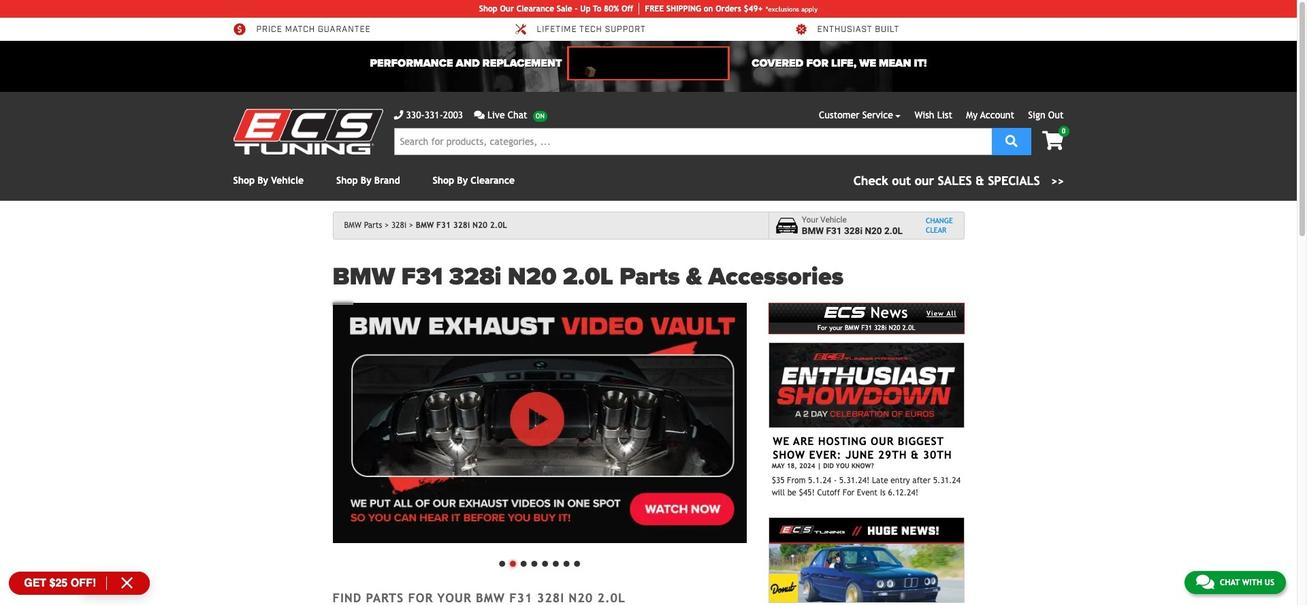 Task type: vqa. For each thing, say whether or not it's contained in the screenshot.
the & in Battery Service & Maintenance Parts Link
no



Task type: describe. For each thing, give the bounding box(es) containing it.
lifetime replacement program banner image
[[567, 46, 730, 80]]

comments image
[[474, 110, 485, 120]]

Search text field
[[394, 128, 992, 155]]

shopping cart image
[[1042, 131, 1064, 150]]

we are hosting our biggest show ever: june 29th & 30th image
[[768, 342, 964, 428]]

ecs tuning image
[[233, 109, 383, 155]]

james pumphrey's e30 325 s54 swap build list image
[[768, 518, 964, 603]]



Task type: locate. For each thing, give the bounding box(es) containing it.
search image
[[1005, 134, 1018, 147]]

phone image
[[394, 110, 403, 120]]

ecs - bmw - exhaust clips image
[[333, 303, 747, 543]]



